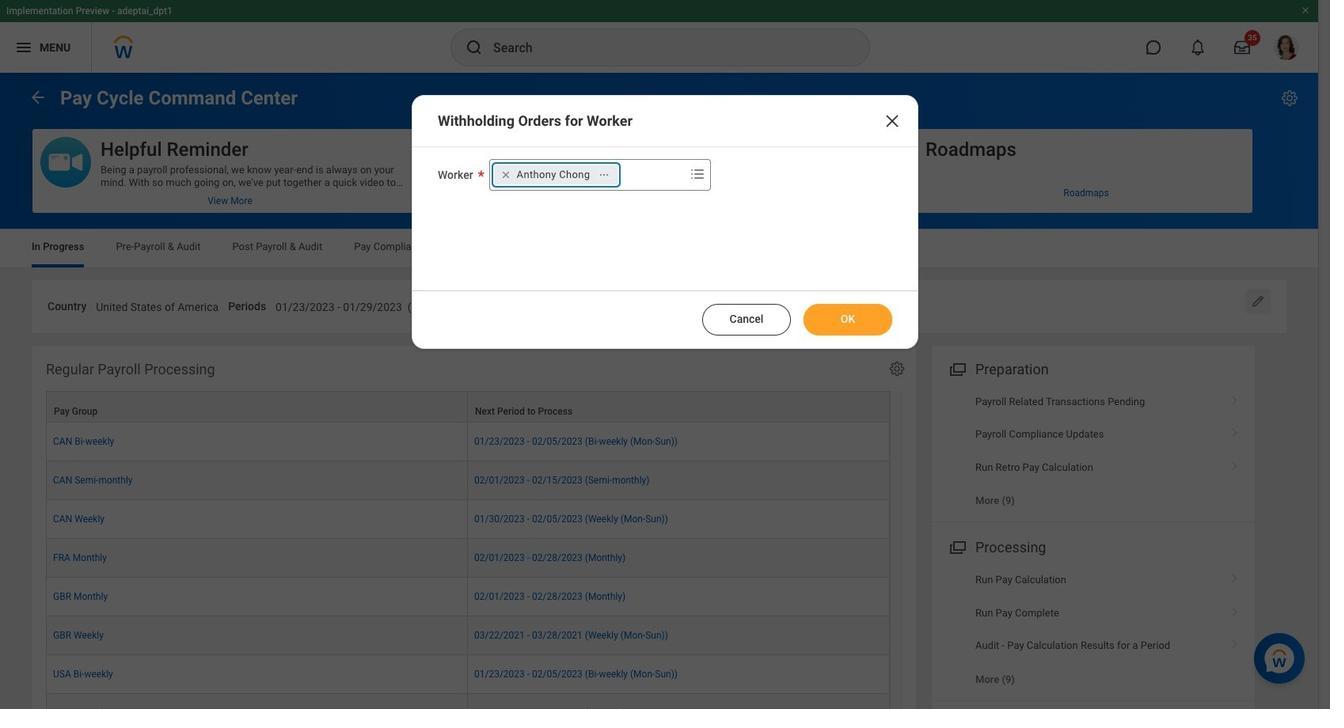 Task type: locate. For each thing, give the bounding box(es) containing it.
1 chevron right image from the top
[[1225, 390, 1246, 406]]

3 row from the top
[[46, 462, 890, 500]]

2 vertical spatial chevron right image
[[1225, 602, 1246, 618]]

0 vertical spatial chevron right image
[[1225, 423, 1246, 439]]

3 chevron right image from the top
[[1225, 635, 1246, 650]]

2 vertical spatial chevron right image
[[1225, 635, 1246, 650]]

edit image
[[1251, 294, 1267, 310]]

1 vertical spatial list
[[932, 564, 1255, 696]]

x small image
[[498, 167, 514, 183]]

1 vertical spatial chevron right image
[[1225, 569, 1246, 585]]

8 row from the top
[[46, 656, 890, 695]]

chevron right image
[[1225, 390, 1246, 406], [1225, 569, 1246, 585], [1225, 602, 1246, 618]]

None text field
[[276, 291, 505, 319]]

2 chevron right image from the top
[[1225, 569, 1246, 585]]

1 list from the top
[[932, 386, 1255, 517]]

chevron right image
[[1225, 423, 1246, 439], [1225, 456, 1246, 472], [1225, 635, 1246, 650]]

5 row from the top
[[46, 539, 890, 578]]

list
[[932, 386, 1255, 517], [932, 564, 1255, 696]]

main content
[[0, 73, 1319, 710]]

chevron right image for menu group image
[[1225, 635, 1246, 650]]

menu group image
[[947, 358, 968, 379]]

9 row from the top
[[46, 695, 890, 710]]

1 vertical spatial chevron right image
[[1225, 456, 1246, 472]]

list for menu group icon
[[932, 386, 1255, 517]]

3 chevron right image from the top
[[1225, 602, 1246, 618]]

row
[[46, 391, 890, 423], [46, 423, 890, 462], [46, 462, 890, 500], [46, 500, 890, 539], [46, 539, 890, 578], [46, 578, 890, 617], [46, 617, 890, 656], [46, 656, 890, 695], [46, 695, 890, 710]]

tab list
[[16, 230, 1303, 268]]

2 chevron right image from the top
[[1225, 456, 1246, 472]]

0 vertical spatial chevron right image
[[1225, 390, 1246, 406]]

2 list from the top
[[932, 564, 1255, 696]]

None text field
[[96, 291, 219, 319], [729, 291, 876, 319], [96, 291, 219, 319], [729, 291, 876, 319]]

0 vertical spatial list
[[932, 386, 1255, 517]]

banner
[[0, 0, 1319, 73]]

anthony chong element
[[517, 168, 590, 182]]

dialog
[[412, 95, 919, 349]]

chevron right image for list related to menu group image
[[1225, 569, 1246, 585]]

6 row from the top
[[46, 578, 890, 617]]

menu group image
[[947, 536, 968, 558]]

list for menu group image
[[932, 564, 1255, 696]]

1 row from the top
[[46, 391, 890, 423]]

profile logan mcneil element
[[1265, 30, 1309, 65]]

4 row from the top
[[46, 500, 890, 539]]



Task type: describe. For each thing, give the bounding box(es) containing it.
chevron right image for menu group icon list
[[1225, 390, 1246, 406]]

search image
[[465, 38, 484, 57]]

7 row from the top
[[46, 617, 890, 656]]

2 row from the top
[[46, 423, 890, 462]]

configure this page image
[[1281, 89, 1300, 108]]

1 chevron right image from the top
[[1225, 423, 1246, 439]]

x image
[[883, 112, 902, 131]]

regular payroll processing element
[[32, 346, 916, 710]]

close environment banner image
[[1301, 6, 1311, 15]]

notifications large image
[[1191, 40, 1206, 55]]

inbox large image
[[1235, 40, 1251, 55]]

related actions image
[[599, 169, 610, 180]]

prompts image
[[688, 165, 707, 184]]

previous page image
[[29, 88, 48, 107]]

anthony chong, press delete to clear value. option
[[495, 166, 618, 185]]

chevron right image for menu group icon
[[1225, 456, 1246, 472]]



Task type: vqa. For each thing, say whether or not it's contained in the screenshot.
6th row from the bottom of the "REGULAR PAYROLL PROCESSING" element
yes



